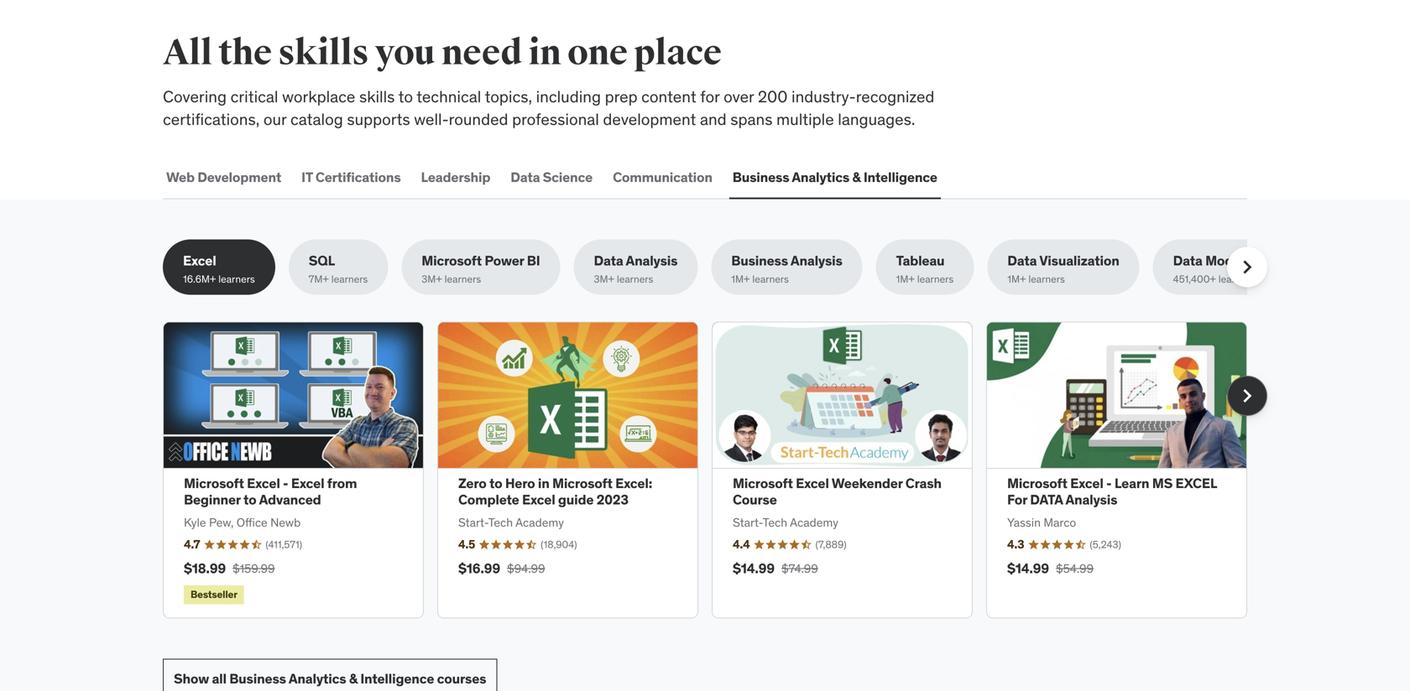 Task type: vqa. For each thing, say whether or not it's contained in the screenshot.


Task type: describe. For each thing, give the bounding box(es) containing it.
excel inside the excel 16.6m+ learners
[[183, 252, 216, 269]]

multiple
[[776, 109, 834, 129]]

content
[[641, 87, 696, 107]]

it certifications button
[[298, 157, 404, 198]]

microsoft excel - learn ms excel for data analysis link
[[1007, 475, 1217, 509]]

microsoft excel - excel from beginner to advanced link
[[184, 475, 357, 509]]

spans
[[730, 109, 773, 129]]

workplace
[[282, 87, 355, 107]]

microsoft excel weekender crash course link
[[733, 475, 942, 509]]

skills inside covering critical workplace skills to technical topics, including prep content for over 200 industry-recognized certifications, our catalog supports well-rounded professional development and spans multiple languages.
[[359, 87, 395, 107]]

science
[[543, 169, 593, 186]]

crash
[[905, 475, 942, 492]]

topics,
[[485, 87, 532, 107]]

analysis for data analysis
[[626, 252, 678, 269]]

show all business analytics & intelligence courses
[[174, 670, 486, 688]]

data science
[[510, 169, 593, 186]]

3m+ inside microsoft power bi 3m+ learners
[[422, 273, 442, 286]]

prep
[[605, 87, 638, 107]]

learners inside sql 7m+ learners
[[331, 273, 368, 286]]

excel inside zero to hero in microsoft excel: complete excel guide 2023
[[522, 491, 555, 509]]

microsoft power bi 3m+ learners
[[422, 252, 540, 286]]

the
[[218, 31, 272, 75]]

covering critical workplace skills to technical topics, including prep content for over 200 industry-recognized certifications, our catalog supports well-rounded professional development and spans multiple languages.
[[163, 87, 935, 129]]

ms
[[1152, 475, 1173, 492]]

leadership
[[421, 169, 490, 186]]

excel inside microsoft excel - learn ms excel for data analysis
[[1070, 475, 1103, 492]]

recognized
[[856, 87, 935, 107]]

rounded
[[449, 109, 508, 129]]

learners inside data visualization 1m+ learners
[[1028, 273, 1065, 286]]

16.6m+
[[183, 273, 216, 286]]

communication
[[613, 169, 712, 186]]

development
[[197, 169, 281, 186]]

excel
[[1175, 475, 1217, 492]]

intelligence inside button
[[864, 169, 937, 186]]

microsoft for microsoft excel - excel from beginner to advanced
[[184, 475, 244, 492]]

web development
[[166, 169, 281, 186]]

technical
[[416, 87, 481, 107]]

for
[[700, 87, 720, 107]]

advanced
[[259, 491, 321, 509]]

learners inside business analysis 1m+ learners
[[752, 273, 789, 286]]

learners inside the tableau 1m+ learners
[[917, 273, 954, 286]]

bi
[[527, 252, 540, 269]]

1m+ inside the tableau 1m+ learners
[[896, 273, 915, 286]]

0 vertical spatial in
[[528, 31, 561, 75]]

one
[[567, 31, 628, 75]]

learn
[[1114, 475, 1149, 492]]

data for data visualization 1m+ learners
[[1007, 252, 1037, 269]]

development
[[603, 109, 696, 129]]

business analytics & intelligence button
[[729, 157, 941, 198]]

business for business analytics & intelligence
[[733, 169, 789, 186]]

power
[[485, 252, 524, 269]]

hero
[[505, 475, 535, 492]]

excel:
[[615, 475, 652, 492]]

it certifications
[[301, 169, 401, 186]]

451,400+
[[1173, 273, 1216, 286]]

guide
[[558, 491, 594, 509]]

for
[[1007, 491, 1027, 509]]

excel 16.6m+ learners
[[183, 252, 255, 286]]

analysis inside microsoft excel - learn ms excel for data analysis
[[1066, 491, 1117, 509]]

complete
[[458, 491, 519, 509]]

- for excel
[[283, 475, 288, 492]]

data visualization 1m+ learners
[[1007, 252, 1119, 286]]

learners inside the data analysis 3m+ learners
[[617, 273, 653, 286]]

all the skills you need in one place
[[163, 31, 722, 75]]

analytics inside button
[[792, 169, 849, 186]]

next image
[[1234, 383, 1261, 409]]

show all business analytics & intelligence courses link
[[163, 659, 497, 692]]

to inside covering critical workplace skills to technical topics, including prep content for over 200 industry-recognized certifications, our catalog supports well-rounded professional development and spans multiple languages.
[[398, 87, 413, 107]]

visualization
[[1039, 252, 1119, 269]]

zero
[[458, 475, 487, 492]]

& inside business analytics & intelligence button
[[852, 169, 861, 186]]

excel right beginner
[[247, 475, 280, 492]]

all
[[212, 670, 226, 688]]

courses
[[437, 670, 486, 688]]

beginner
[[184, 491, 241, 509]]

data
[[1030, 491, 1063, 509]]

tableau 1m+ learners
[[896, 252, 954, 286]]

languages.
[[838, 109, 915, 129]]

- for learn
[[1106, 475, 1112, 492]]

zero to hero in microsoft excel: complete excel guide 2023 link
[[458, 475, 652, 509]]

2 vertical spatial business
[[229, 670, 286, 688]]



Task type: locate. For each thing, give the bounding box(es) containing it.
7m+
[[309, 273, 329, 286]]

microsoft
[[422, 252, 482, 269], [184, 475, 244, 492], [552, 475, 612, 492], [733, 475, 793, 492], [1007, 475, 1067, 492]]

2 horizontal spatial to
[[489, 475, 502, 492]]

1 learners from the left
[[218, 273, 255, 286]]

modeling
[[1205, 252, 1264, 269]]

excel up 16.6m+
[[183, 252, 216, 269]]

covering
[[163, 87, 227, 107]]

weekender
[[832, 475, 903, 492]]

excel right data
[[1070, 475, 1103, 492]]

1m+ inside business analysis 1m+ learners
[[731, 273, 750, 286]]

1 horizontal spatial &
[[852, 169, 861, 186]]

you
[[375, 31, 435, 75]]

excel left from
[[291, 475, 324, 492]]

1 1m+ from the left
[[731, 273, 750, 286]]

0 vertical spatial skills
[[278, 31, 369, 75]]

sql
[[309, 252, 335, 269]]

course
[[733, 491, 777, 509]]

data science button
[[507, 157, 596, 198]]

microsoft for microsoft power bi 3m+ learners
[[422, 252, 482, 269]]

analysis
[[626, 252, 678, 269], [791, 252, 842, 269], [1066, 491, 1117, 509]]

3m+
[[422, 273, 442, 286], [594, 273, 614, 286]]

industry-
[[791, 87, 856, 107]]

1m+ inside data visualization 1m+ learners
[[1007, 273, 1026, 286]]

1 horizontal spatial 1m+
[[896, 273, 915, 286]]

microsoft for microsoft excel weekender crash course
[[733, 475, 793, 492]]

2023
[[597, 491, 628, 509]]

tableau
[[896, 252, 945, 269]]

2 learners from the left
[[331, 273, 368, 286]]

sql 7m+ learners
[[309, 252, 368, 286]]

in inside zero to hero in microsoft excel: complete excel guide 2023
[[538, 475, 549, 492]]

data
[[510, 169, 540, 186], [594, 252, 623, 269], [1007, 252, 1037, 269], [1173, 252, 1203, 269]]

from
[[327, 475, 357, 492]]

data for data modeling 451,400+ learners
[[1173, 252, 1203, 269]]

- inside microsoft excel - learn ms excel for data analysis
[[1106, 475, 1112, 492]]

microsoft inside zero to hero in microsoft excel: complete excel guide 2023
[[552, 475, 612, 492]]

data left science
[[510, 169, 540, 186]]

1 vertical spatial skills
[[359, 87, 395, 107]]

microsoft excel weekender crash course
[[733, 475, 942, 509]]

learners inside "data modeling 451,400+ learners"
[[1218, 273, 1255, 286]]

web
[[166, 169, 195, 186]]

show
[[174, 670, 209, 688]]

1 horizontal spatial analysis
[[791, 252, 842, 269]]

8 learners from the left
[[1218, 273, 1255, 286]]

1 - from the left
[[283, 475, 288, 492]]

data for data science
[[510, 169, 540, 186]]

1 horizontal spatial 3m+
[[594, 273, 614, 286]]

need
[[441, 31, 522, 75]]

business for business analysis 1m+ learners
[[731, 252, 788, 269]]

microsoft inside microsoft excel - excel from beginner to advanced
[[184, 475, 244, 492]]

catalog
[[290, 109, 343, 129]]

to
[[398, 87, 413, 107], [489, 475, 502, 492], [243, 491, 256, 509]]

1 vertical spatial &
[[349, 670, 358, 688]]

communication button
[[609, 157, 716, 198]]

topic filters element
[[163, 240, 1284, 295]]

0 vertical spatial analytics
[[792, 169, 849, 186]]

1 horizontal spatial -
[[1106, 475, 1112, 492]]

business
[[733, 169, 789, 186], [731, 252, 788, 269], [229, 670, 286, 688]]

in right 'hero'
[[538, 475, 549, 492]]

data analysis 3m+ learners
[[594, 252, 678, 286]]

zero to hero in microsoft excel: complete excel guide 2023
[[458, 475, 652, 509]]

well-
[[414, 109, 449, 129]]

5 learners from the left
[[752, 273, 789, 286]]

0 horizontal spatial analytics
[[289, 670, 346, 688]]

data inside the data analysis 3m+ learners
[[594, 252, 623, 269]]

6 learners from the left
[[917, 273, 954, 286]]

business inside business analysis 1m+ learners
[[731, 252, 788, 269]]

0 horizontal spatial analysis
[[626, 252, 678, 269]]

excel
[[183, 252, 216, 269], [247, 475, 280, 492], [291, 475, 324, 492], [796, 475, 829, 492], [1070, 475, 1103, 492], [522, 491, 555, 509]]

- left the learn
[[1106, 475, 1112, 492]]

learners inside the excel 16.6m+ learners
[[218, 273, 255, 286]]

1 horizontal spatial intelligence
[[864, 169, 937, 186]]

0 horizontal spatial 1m+
[[731, 273, 750, 286]]

1 3m+ from the left
[[422, 273, 442, 286]]

business analytics & intelligence
[[733, 169, 937, 186]]

analysis inside the data analysis 3m+ learners
[[626, 252, 678, 269]]

in up the including
[[528, 31, 561, 75]]

certifications
[[316, 169, 401, 186]]

over
[[724, 87, 754, 107]]

1m+
[[731, 273, 750, 286], [896, 273, 915, 286], [1007, 273, 1026, 286]]

7 learners from the left
[[1028, 273, 1065, 286]]

0 horizontal spatial intelligence
[[360, 670, 434, 688]]

supports
[[347, 109, 410, 129]]

it
[[301, 169, 313, 186]]

1 vertical spatial intelligence
[[360, 670, 434, 688]]

microsoft inside microsoft power bi 3m+ learners
[[422, 252, 482, 269]]

microsoft excel - learn ms excel for data analysis
[[1007, 475, 1217, 509]]

data right bi
[[594, 252, 623, 269]]

0 horizontal spatial 3m+
[[422, 273, 442, 286]]

learners inside microsoft power bi 3m+ learners
[[445, 273, 481, 286]]

data up 451,400+
[[1173, 252, 1203, 269]]

2 horizontal spatial analysis
[[1066, 491, 1117, 509]]

place
[[634, 31, 722, 75]]

microsoft excel - excel from beginner to advanced
[[184, 475, 357, 509]]

data inside data visualization 1m+ learners
[[1007, 252, 1037, 269]]

&
[[852, 169, 861, 186], [349, 670, 358, 688]]

excel inside microsoft excel weekender crash course
[[796, 475, 829, 492]]

microsoft for microsoft excel - learn ms excel for data analysis
[[1007, 475, 1067, 492]]

business inside button
[[733, 169, 789, 186]]

1 horizontal spatial analytics
[[792, 169, 849, 186]]

learners
[[218, 273, 255, 286], [331, 273, 368, 286], [445, 273, 481, 286], [617, 273, 653, 286], [752, 273, 789, 286], [917, 273, 954, 286], [1028, 273, 1065, 286], [1218, 273, 1255, 286]]

1 vertical spatial in
[[538, 475, 549, 492]]

business analysis 1m+ learners
[[731, 252, 842, 286]]

1m+ for business analysis
[[731, 273, 750, 286]]

in
[[528, 31, 561, 75], [538, 475, 549, 492]]

0 vertical spatial business
[[733, 169, 789, 186]]

data inside "data modeling 451,400+ learners"
[[1173, 252, 1203, 269]]

3 1m+ from the left
[[1007, 273, 1026, 286]]

4 learners from the left
[[617, 273, 653, 286]]

and
[[700, 109, 727, 129]]

1m+ for data visualization
[[1007, 273, 1026, 286]]

to right zero
[[489, 475, 502, 492]]

2 1m+ from the left
[[896, 273, 915, 286]]

skills
[[278, 31, 369, 75], [359, 87, 395, 107]]

- inside microsoft excel - excel from beginner to advanced
[[283, 475, 288, 492]]

web development button
[[163, 157, 285, 198]]

to up supports
[[398, 87, 413, 107]]

carousel element
[[163, 322, 1267, 619]]

to inside microsoft excel - excel from beginner to advanced
[[243, 491, 256, 509]]

data for data analysis 3m+ learners
[[594, 252, 623, 269]]

3m+ inside the data analysis 3m+ learners
[[594, 273, 614, 286]]

- left from
[[283, 475, 288, 492]]

data left visualization
[[1007, 252, 1037, 269]]

0 horizontal spatial &
[[349, 670, 358, 688]]

next image
[[1234, 254, 1261, 281]]

0 horizontal spatial -
[[283, 475, 288, 492]]

excel left weekender
[[796, 475, 829, 492]]

1 horizontal spatial to
[[398, 87, 413, 107]]

our
[[263, 109, 287, 129]]

to inside zero to hero in microsoft excel: complete excel guide 2023
[[489, 475, 502, 492]]

skills up supports
[[359, 87, 395, 107]]

200
[[758, 87, 788, 107]]

critical
[[230, 87, 278, 107]]

analysis for business analysis
[[791, 252, 842, 269]]

data inside button
[[510, 169, 540, 186]]

2 3m+ from the left
[[594, 273, 614, 286]]

2 - from the left
[[1106, 475, 1112, 492]]

all
[[163, 31, 212, 75]]

0 horizontal spatial to
[[243, 491, 256, 509]]

2 horizontal spatial 1m+
[[1007, 273, 1026, 286]]

to right beginner
[[243, 491, 256, 509]]

intelligence down 'languages.'
[[864, 169, 937, 186]]

analysis inside business analysis 1m+ learners
[[791, 252, 842, 269]]

skills up workplace
[[278, 31, 369, 75]]

3 learners from the left
[[445, 273, 481, 286]]

leadership button
[[418, 157, 494, 198]]

data modeling 451,400+ learners
[[1173, 252, 1264, 286]]

1 vertical spatial business
[[731, 252, 788, 269]]

certifications,
[[163, 109, 260, 129]]

microsoft inside microsoft excel - learn ms excel for data analysis
[[1007, 475, 1067, 492]]

-
[[283, 475, 288, 492], [1106, 475, 1112, 492]]

intelligence left courses at the left bottom
[[360, 670, 434, 688]]

0 vertical spatial intelligence
[[864, 169, 937, 186]]

including
[[536, 87, 601, 107]]

professional
[[512, 109, 599, 129]]

0 vertical spatial &
[[852, 169, 861, 186]]

excel left guide
[[522, 491, 555, 509]]

& inside 'show all business analytics & intelligence courses' link
[[349, 670, 358, 688]]

1 vertical spatial analytics
[[289, 670, 346, 688]]

microsoft inside microsoft excel weekender crash course
[[733, 475, 793, 492]]



